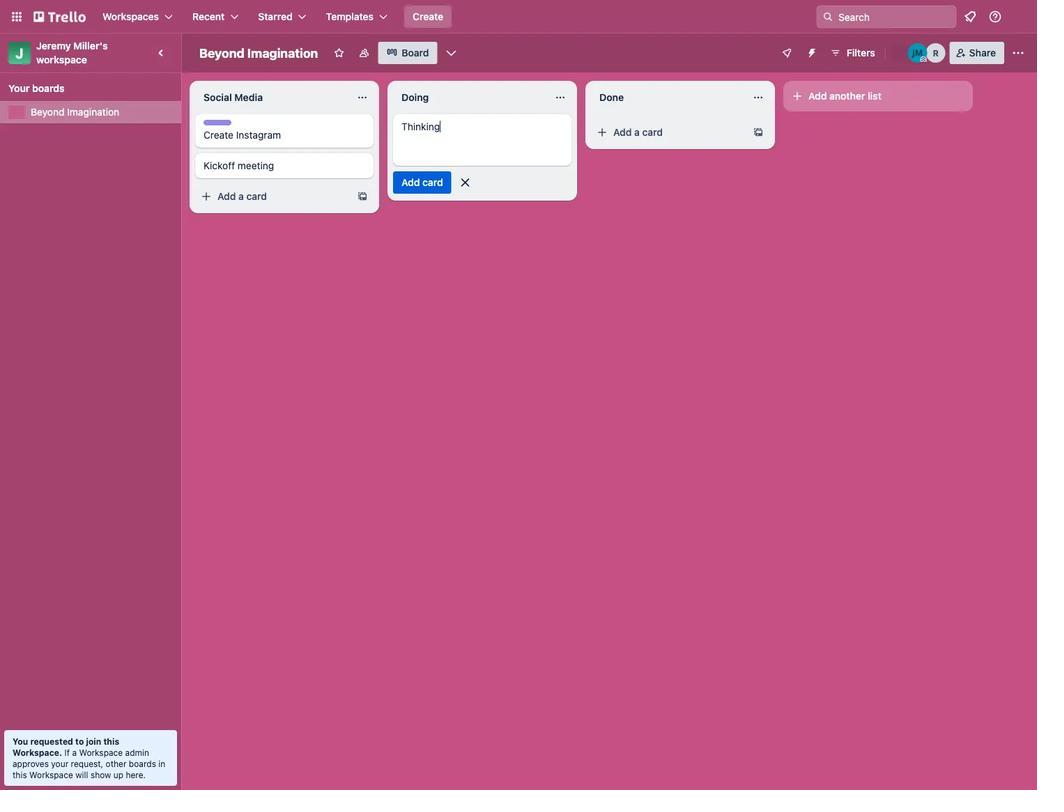 Task type: vqa. For each thing, say whether or not it's contained in the screenshot.
the top "this"
yes



Task type: locate. For each thing, give the bounding box(es) containing it.
join
[[86, 737, 101, 747]]

add a card button down the done text field
[[591, 121, 748, 144]]

1 horizontal spatial add a card button
[[591, 121, 748, 144]]

1 horizontal spatial beyond
[[199, 45, 245, 60]]

miller's
[[73, 40, 108, 52]]

0 horizontal spatial a
[[72, 748, 77, 758]]

1 horizontal spatial beyond imagination
[[199, 45, 318, 60]]

beyond imagination inside board name text field
[[199, 45, 318, 60]]

add a card button for social media
[[195, 185, 351, 208]]

1 horizontal spatial add a card
[[614, 127, 663, 138]]

create for create instagram
[[204, 129, 234, 141]]

1 horizontal spatial this
[[103, 737, 119, 747]]

recent button
[[184, 6, 247, 28]]

a for social media
[[239, 191, 244, 202]]

1 vertical spatial beyond imagination
[[31, 106, 119, 118]]

card down the done text field
[[643, 127, 663, 138]]

media
[[235, 92, 263, 103]]

customize views image
[[445, 46, 459, 60]]

0 vertical spatial beyond imagination
[[199, 45, 318, 60]]

boards inside your boards with 1 items element
[[32, 83, 65, 94]]

0 vertical spatial create
[[413, 11, 444, 22]]

boards down admin
[[129, 759, 156, 769]]

rubyanndersson (rubyanndersson) image
[[927, 43, 946, 63]]

kickoff
[[204, 160, 235, 172]]

create from template… image
[[357, 191, 368, 202]]

list
[[868, 90, 882, 102]]

a for done
[[635, 127, 640, 138]]

workspaces
[[103, 11, 159, 22]]

1 horizontal spatial terry turtle (terryturtle) image
[[1012, 8, 1029, 25]]

workspace down your
[[29, 771, 73, 780]]

add left another
[[809, 90, 827, 102]]

1 horizontal spatial workspace
[[79, 748, 123, 758]]

0 vertical spatial imagination
[[247, 45, 318, 60]]

0 horizontal spatial card
[[247, 191, 267, 202]]

add for social media add a card button
[[218, 191, 236, 202]]

Enter a title for this card… text field
[[393, 114, 572, 166]]

0 horizontal spatial create
[[204, 129, 234, 141]]

kickoff meeting link
[[204, 159, 365, 173]]

r button
[[927, 43, 946, 63]]

create inside button
[[413, 11, 444, 22]]

2 vertical spatial card
[[247, 191, 267, 202]]

imagination down starred popup button
[[247, 45, 318, 60]]

0 horizontal spatial boards
[[32, 83, 65, 94]]

card left cancel 'image'
[[423, 177, 443, 188]]

0 vertical spatial workspace
[[79, 748, 123, 758]]

1 vertical spatial workspace
[[29, 771, 73, 780]]

workspace down "join" on the left bottom of the page
[[79, 748, 123, 758]]

workspace navigation collapse icon image
[[152, 43, 172, 63]]

0 horizontal spatial terry turtle (terryturtle) image
[[890, 43, 910, 63]]

create button
[[404, 6, 452, 28]]

1 vertical spatial a
[[239, 191, 244, 202]]

0 vertical spatial a
[[635, 127, 640, 138]]

filters button
[[826, 42, 880, 64]]

Doing text field
[[393, 86, 547, 109]]

a right the if
[[72, 748, 77, 758]]

this
[[103, 737, 119, 747], [13, 771, 27, 780]]

boards inside if a workspace admin approves your request, other boards in this workspace will show up here.
[[129, 759, 156, 769]]

add down kickoff
[[218, 191, 236, 202]]

imagination
[[247, 45, 318, 60], [67, 106, 119, 118]]

0 horizontal spatial beyond
[[31, 106, 65, 118]]

terry turtle (terryturtle) image right open information menu image
[[1012, 8, 1029, 25]]

0 horizontal spatial this
[[13, 771, 27, 780]]

0 vertical spatial boards
[[32, 83, 65, 94]]

share button
[[950, 42, 1005, 64]]

create up board at the top of the page
[[413, 11, 444, 22]]

1 vertical spatial beyond
[[31, 106, 65, 118]]

imagination inside board name text field
[[247, 45, 318, 60]]

0 vertical spatial terry turtle (terryturtle) image
[[1012, 8, 1029, 25]]

show menu image
[[1012, 46, 1026, 60]]

card
[[643, 127, 663, 138], [423, 177, 443, 188], [247, 191, 267, 202]]

beyond down the your boards
[[31, 106, 65, 118]]

2 vertical spatial a
[[72, 748, 77, 758]]

approves
[[13, 759, 49, 769]]

add a card button
[[591, 121, 748, 144], [195, 185, 351, 208]]

workspace
[[79, 748, 123, 758], [29, 771, 73, 780]]

add another list button
[[784, 81, 973, 112]]

beyond imagination link
[[31, 105, 173, 119]]

2 horizontal spatial a
[[635, 127, 640, 138]]

this right "join" on the left bottom of the page
[[103, 737, 119, 747]]

a down the done text field
[[635, 127, 640, 138]]

beyond imagination down your boards with 1 items element
[[31, 106, 119, 118]]

add a card button down "kickoff meeting" link on the top
[[195, 185, 351, 208]]

other
[[106, 759, 127, 769]]

starred button
[[250, 6, 315, 28]]

Social Media text field
[[195, 86, 349, 109]]

create instagram link
[[204, 128, 365, 142]]

1 horizontal spatial create
[[413, 11, 444, 22]]

in
[[159, 759, 166, 769]]

imagination down your boards with 1 items element
[[67, 106, 119, 118]]

beyond down recent dropdown button
[[199, 45, 245, 60]]

0 notifications image
[[962, 8, 979, 25]]

add down done
[[614, 127, 632, 138]]

add a card down done
[[614, 127, 663, 138]]

beyond imagination
[[199, 45, 318, 60], [31, 106, 119, 118]]

will
[[75, 771, 88, 780]]

0 horizontal spatial add a card
[[218, 191, 267, 202]]

up
[[113, 771, 123, 780]]

1 vertical spatial this
[[13, 771, 27, 780]]

open information menu image
[[989, 10, 1003, 24]]

boards
[[32, 83, 65, 94], [129, 759, 156, 769]]

beyond
[[199, 45, 245, 60], [31, 106, 65, 118]]

0 vertical spatial add a card
[[614, 127, 663, 138]]

you requested to join this workspace.
[[13, 737, 119, 758]]

create from template… image
[[753, 127, 764, 138]]

templates
[[326, 11, 374, 22]]

terry turtle (terryturtle) image
[[1012, 8, 1029, 25], [890, 43, 910, 63]]

board
[[402, 47, 429, 59]]

terry turtle (terryturtle) image inside primary element
[[1012, 8, 1029, 25]]

add left cancel 'image'
[[402, 177, 420, 188]]

board link
[[378, 42, 438, 64]]

0 vertical spatial this
[[103, 737, 119, 747]]

0 vertical spatial beyond
[[199, 45, 245, 60]]

a
[[635, 127, 640, 138], [239, 191, 244, 202], [72, 748, 77, 758]]

1 vertical spatial add a card
[[218, 191, 267, 202]]

r
[[933, 48, 939, 58]]

this down approves
[[13, 771, 27, 780]]

0 horizontal spatial add a card button
[[195, 185, 351, 208]]

card down meeting
[[247, 191, 267, 202]]

add a card for social media
[[218, 191, 267, 202]]

1 vertical spatial card
[[423, 177, 443, 188]]

a down 'kickoff meeting'
[[239, 191, 244, 202]]

boards right your
[[32, 83, 65, 94]]

this member is an admin of this board. image
[[921, 56, 927, 63]]

1 horizontal spatial boards
[[129, 759, 156, 769]]

1 vertical spatial create
[[204, 129, 234, 141]]

your
[[51, 759, 69, 769]]

add for done add a card button
[[614, 127, 632, 138]]

workspace
[[36, 54, 87, 66]]

1 vertical spatial imagination
[[67, 106, 119, 118]]

2 horizontal spatial card
[[643, 127, 663, 138]]

terry turtle (terryturtle) image left this member is an admin of this board. image
[[890, 43, 910, 63]]

star or unstar board image
[[334, 47, 345, 59]]

workspace visible image
[[359, 47, 370, 59]]

0 vertical spatial card
[[643, 127, 663, 138]]

show
[[91, 771, 111, 780]]

admin
[[125, 748, 149, 758]]

starred
[[258, 11, 293, 22]]

beyond imagination down starred
[[199, 45, 318, 60]]

1 vertical spatial add a card button
[[195, 185, 351, 208]]

0 vertical spatial add a card button
[[591, 121, 748, 144]]

create
[[413, 11, 444, 22], [204, 129, 234, 141]]

jeremy miller's workspace
[[36, 40, 110, 66]]

1 horizontal spatial a
[[239, 191, 244, 202]]

1 vertical spatial terry turtle (terryturtle) image
[[890, 43, 910, 63]]

social
[[204, 92, 232, 103]]

1 horizontal spatial imagination
[[247, 45, 318, 60]]

add a card
[[614, 127, 663, 138], [218, 191, 267, 202]]

add
[[809, 90, 827, 102], [614, 127, 632, 138], [402, 177, 420, 188], [218, 191, 236, 202]]

0 horizontal spatial beyond imagination
[[31, 106, 119, 118]]

beyond inside board name text field
[[199, 45, 245, 60]]

create up kickoff
[[204, 129, 234, 141]]

add a card down 'kickoff meeting'
[[218, 191, 267, 202]]

1 vertical spatial boards
[[129, 759, 156, 769]]



Task type: describe. For each thing, give the bounding box(es) containing it.
your boards
[[8, 83, 65, 94]]

search image
[[823, 11, 834, 22]]

jeremy miller (jeremymiller198) image
[[908, 43, 928, 63]]

Done text field
[[591, 86, 745, 109]]

workspace.
[[13, 748, 62, 758]]

your
[[8, 83, 30, 94]]

this inside you requested to join this workspace.
[[103, 737, 119, 747]]

templates button
[[318, 6, 396, 28]]

add a card button for done
[[591, 121, 748, 144]]

social media
[[204, 92, 263, 103]]

add for add another list button
[[809, 90, 827, 102]]

you
[[13, 737, 28, 747]]

requested
[[30, 737, 73, 747]]

Search field
[[834, 6, 956, 27]]

jeremy
[[36, 40, 71, 52]]

0 horizontal spatial imagination
[[67, 106, 119, 118]]

filters
[[847, 47, 876, 59]]

meeting
[[238, 160, 274, 172]]

add card button
[[393, 172, 452, 194]]

request,
[[71, 759, 103, 769]]

a inside if a workspace admin approves your request, other boards in this workspace will show up here.
[[72, 748, 77, 758]]

done
[[600, 92, 624, 103]]

recent
[[192, 11, 225, 22]]

card for done
[[643, 127, 663, 138]]

Board name text field
[[192, 42, 325, 64]]

create for create
[[413, 11, 444, 22]]

here.
[[126, 771, 146, 780]]

0 horizontal spatial workspace
[[29, 771, 73, 780]]

back to home image
[[33, 6, 86, 28]]

if
[[64, 748, 70, 758]]

workspaces button
[[94, 6, 181, 28]]

your boards with 1 items element
[[8, 80, 166, 97]]

this inside if a workspace admin approves your request, other boards in this workspace will show up here.
[[13, 771, 27, 780]]

add card
[[402, 177, 443, 188]]

j
[[16, 45, 23, 61]]

1 horizontal spatial card
[[423, 177, 443, 188]]

instagram
[[236, 129, 281, 141]]

share
[[970, 47, 996, 59]]

to
[[75, 737, 84, 747]]

create instagram
[[204, 129, 281, 141]]

primary element
[[0, 0, 1038, 33]]

cancel image
[[459, 176, 473, 190]]

if a workspace admin approves your request, other boards in this workspace will show up here.
[[13, 748, 166, 780]]

add another list
[[809, 90, 882, 102]]

kickoff meeting
[[204, 160, 274, 172]]

power ups image
[[782, 47, 793, 59]]

card for social media
[[247, 191, 267, 202]]

another
[[830, 90, 866, 102]]

doing
[[402, 92, 429, 103]]

add a card for done
[[614, 127, 663, 138]]

automation image
[[801, 42, 821, 61]]



